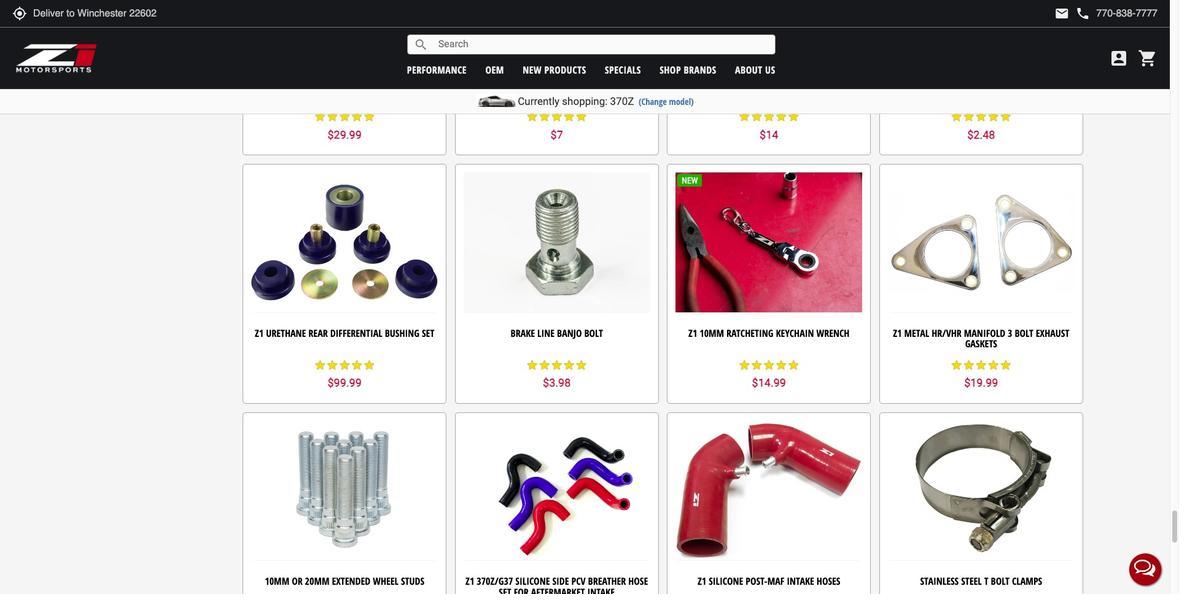 Task type: locate. For each thing, give the bounding box(es) containing it.
0 horizontal spatial intake
[[587, 586, 615, 595]]

z1 right model)
[[702, 89, 710, 102]]

1 horizontal spatial exhaust
[[768, 89, 802, 102]]

z1 left "urethane" on the left of the page
[[255, 327, 264, 340]]

0 vertical spatial brake
[[949, 89, 973, 102]]

silicone left post-
[[709, 575, 743, 589]]

0 vertical spatial gaskets
[[804, 89, 836, 102]]

brake left bleeder
[[949, 89, 973, 102]]

or
[[292, 575, 303, 589]]

bolt down about us link
[[747, 89, 766, 102]]

performance
[[407, 63, 467, 76]]

specials
[[605, 63, 641, 76]]

wheel
[[373, 575, 399, 589]]

z1 left post-
[[698, 575, 706, 589]]

mail phone
[[1055, 6, 1090, 21]]

0 horizontal spatial 10mm
[[265, 575, 289, 589]]

stainless
[[920, 575, 959, 589]]

shifter
[[327, 89, 357, 102]]

z1 for z1 silicone post-maf intake hoses
[[698, 575, 706, 589]]

0 horizontal spatial 2
[[511, 89, 515, 102]]

mail link
[[1055, 6, 1070, 21]]

exhaust down us
[[768, 89, 802, 102]]

z1 for z1 metal hr/vhr manifold 3 bolt exhaust gaskets
[[893, 327, 902, 340]]

2 2 from the left
[[740, 89, 745, 102]]

lower
[[298, 89, 325, 102]]

brake line banjo bolt
[[511, 327, 603, 340]]

intake right pcv
[[587, 586, 615, 595]]

intake
[[787, 575, 814, 589], [587, 586, 615, 595]]

1 horizontal spatial 10mm
[[700, 327, 724, 340]]

2 horizontal spatial exhaust
[[1036, 327, 1069, 340]]

star
[[314, 111, 326, 123], [326, 111, 338, 123], [338, 111, 351, 123], [351, 111, 363, 123], [363, 111, 375, 123], [526, 111, 538, 123], [538, 111, 551, 123], [551, 111, 563, 123], [563, 111, 575, 123], [575, 111, 588, 123], [738, 111, 751, 123], [751, 111, 763, 123], [763, 111, 775, 123], [775, 111, 788, 123], [788, 111, 800, 123], [951, 111, 963, 123], [963, 111, 975, 123], [975, 111, 987, 123], [987, 111, 1000, 123], [1000, 111, 1012, 123], [314, 359, 326, 371], [326, 359, 338, 371], [338, 359, 351, 371], [351, 359, 363, 371], [363, 359, 375, 371], [526, 359, 538, 371], [538, 359, 551, 371], [551, 359, 563, 371], [563, 359, 575, 371], [575, 359, 588, 371], [738, 359, 751, 371], [751, 359, 763, 371], [763, 359, 775, 371], [775, 359, 788, 371], [788, 359, 800, 371], [951, 359, 963, 371], [963, 359, 975, 371], [975, 359, 987, 371], [987, 359, 1000, 371], [1000, 359, 1012, 371]]

0 vertical spatial 10mm
[[700, 327, 724, 340]]

0 horizontal spatial metal
[[713, 89, 738, 102]]

z1 metal 2 bolt exhaust gaskets
[[702, 89, 836, 102]]

exhaust down new products link
[[539, 89, 572, 102]]

bushing
[[385, 327, 419, 340]]

bolt right banjo
[[584, 327, 603, 340]]

account_box link
[[1106, 49, 1132, 68]]

0 vertical spatial metal
[[713, 89, 738, 102]]

for
[[514, 586, 529, 595]]

1 horizontal spatial 2
[[740, 89, 745, 102]]

2 left currently on the left top
[[511, 89, 515, 102]]

z1 370z/g37 silicone side pcv breather hose set for aftermarket intake
[[466, 575, 648, 595]]

aftermarket
[[531, 586, 585, 595]]

intake right maf
[[787, 575, 814, 589]]

10mm left or
[[265, 575, 289, 589]]

$99.99
[[328, 377, 362, 390]]

metal inside z1 metal hr/vhr manifold 3 bolt exhaust gaskets
[[904, 327, 929, 340]]

shopping_cart link
[[1135, 49, 1158, 68]]

metal for hr/vhr
[[904, 327, 929, 340]]

$3.98
[[543, 377, 571, 390]]

z1 silicone post-maf intake hoses
[[698, 575, 840, 589]]

10mm
[[700, 327, 724, 340], [265, 575, 289, 589]]

1 silicone from the left
[[515, 575, 550, 589]]

10mm left ratcheting
[[700, 327, 724, 340]]

2 down about
[[740, 89, 745, 102]]

phone
[[1076, 6, 1090, 21]]

us
[[765, 63, 776, 76]]

z1 for z1 metal 2 bolt exhaust gaskets
[[702, 89, 710, 102]]

gasket
[[575, 89, 603, 102]]

brake
[[949, 89, 973, 102], [511, 327, 535, 340]]

metal for 2
[[713, 89, 738, 102]]

oem
[[485, 63, 504, 76]]

exhaust right 3
[[1036, 327, 1069, 340]]

z1 for z1 10mm ratcheting keychain wrench
[[689, 327, 697, 340]]

z1 for z1 lower shifter dust boot
[[287, 89, 296, 102]]

line
[[537, 327, 555, 340]]

brands
[[684, 63, 717, 76]]

exhaust
[[539, 89, 572, 102], [768, 89, 802, 102], [1036, 327, 1069, 340]]

hr/vhr
[[932, 327, 962, 340]]

1 vertical spatial brake
[[511, 327, 535, 340]]

z1 left the 370z/g37
[[466, 575, 474, 589]]

bolt right t
[[991, 575, 1010, 589]]

bolt for stainless steel t bolt clamps
[[991, 575, 1010, 589]]

currently shopping: 370z (change model)
[[518, 95, 694, 107]]

search
[[414, 37, 429, 52]]

z1 left the hr/vhr
[[893, 327, 902, 340]]

shopping:
[[562, 95, 608, 107]]

1 vertical spatial metal
[[904, 327, 929, 340]]

z1 metal hr/vhr manifold 3 bolt exhaust gaskets
[[893, 327, 1069, 351]]

1 horizontal spatial brake
[[949, 89, 973, 102]]

0 horizontal spatial brake
[[511, 327, 535, 340]]

1 horizontal spatial silicone
[[709, 575, 743, 589]]

370z/g37
[[477, 575, 513, 589]]

silicone
[[515, 575, 550, 589], [709, 575, 743, 589]]

banjo
[[557, 327, 582, 340]]

new
[[523, 63, 542, 76]]

z1 left ratcheting
[[689, 327, 697, 340]]

manifold
[[964, 327, 1005, 340]]

phone link
[[1076, 6, 1158, 21]]

extended
[[332, 575, 371, 589]]

metal left the hr/vhr
[[904, 327, 929, 340]]

Search search field
[[429, 35, 775, 54]]

side
[[552, 575, 569, 589]]

keychain
[[776, 327, 814, 340]]

1 horizontal spatial gaskets
[[965, 337, 997, 351]]

bolt right 3
[[1015, 327, 1034, 340]]

bleeder
[[976, 89, 1008, 102]]

bolt down "new"
[[518, 89, 537, 102]]

z1 for z1 brake bleeder cap
[[938, 89, 947, 102]]

1 vertical spatial 10mm
[[265, 575, 289, 589]]

0 horizontal spatial gaskets
[[804, 89, 836, 102]]

silicone inside the z1 370z/g37 silicone side pcv breather hose set for aftermarket intake
[[515, 575, 550, 589]]

brake left line
[[511, 327, 535, 340]]

rear
[[309, 327, 328, 340]]

hoses
[[817, 575, 840, 589]]

silicone left the side
[[515, 575, 550, 589]]

$7
[[551, 128, 563, 141]]

z1 left "lower"
[[287, 89, 296, 102]]

z1
[[287, 89, 296, 102], [702, 89, 710, 102], [938, 89, 947, 102], [255, 327, 264, 340], [689, 327, 697, 340], [893, 327, 902, 340], [466, 575, 474, 589], [698, 575, 706, 589]]

shop brands link
[[660, 63, 717, 76]]

z1 left bleeder
[[938, 89, 947, 102]]

z1 inside z1 metal hr/vhr manifold 3 bolt exhaust gaskets
[[893, 327, 902, 340]]

2
[[511, 89, 515, 102], [740, 89, 745, 102]]

metal down about
[[713, 89, 738, 102]]

1 horizontal spatial metal
[[904, 327, 929, 340]]

performance link
[[407, 63, 467, 76]]

shop
[[660, 63, 681, 76]]

gaskets
[[804, 89, 836, 102], [965, 337, 997, 351]]

0 horizontal spatial silicone
[[515, 575, 550, 589]]

intake inside the z1 370z/g37 silicone side pcv breather hose set for aftermarket intake
[[587, 586, 615, 595]]

z1 inside the z1 370z/g37 silicone side pcv breather hose set for aftermarket intake
[[466, 575, 474, 589]]

1 vertical spatial gaskets
[[965, 337, 997, 351]]

exhaust inside z1 metal hr/vhr manifold 3 bolt exhaust gaskets
[[1036, 327, 1069, 340]]



Task type: vqa. For each thing, say whether or not it's contained in the screenshot.
the right +5mm
no



Task type: describe. For each thing, give the bounding box(es) containing it.
about
[[735, 63, 763, 76]]

370z
[[610, 95, 634, 107]]

3
[[1008, 327, 1012, 340]]

mail
[[1055, 6, 1070, 21]]

post-
[[746, 575, 767, 589]]

$2.48
[[967, 128, 995, 141]]

z1 motorsports logo image
[[15, 43, 98, 74]]

t
[[984, 575, 989, 589]]

steel
[[961, 575, 982, 589]]

my_location
[[12, 6, 27, 21]]

cap
[[1010, 89, 1025, 102]]

oem link
[[485, 63, 504, 76]]

currently
[[518, 95, 560, 107]]

z1 brake bleeder cap
[[938, 89, 1025, 102]]

$29.99
[[328, 128, 362, 141]]

star star star star star $99.99
[[314, 359, 375, 390]]

breather
[[588, 575, 626, 589]]

new products
[[523, 63, 586, 76]]

star star star star star $2.48
[[951, 111, 1012, 141]]

star star star star star $14.99
[[738, 359, 800, 390]]

2 silicone from the left
[[709, 575, 743, 589]]

ratcheting
[[727, 327, 774, 340]]

$19.99
[[964, 377, 998, 390]]

about us link
[[735, 63, 776, 76]]

specials link
[[605, 63, 641, 76]]

bolt inside z1 metal hr/vhr manifold 3 bolt exhaust gaskets
[[1015, 327, 1034, 340]]

shopping_cart
[[1138, 49, 1158, 68]]

(change
[[639, 96, 667, 107]]

bolt for brake line banjo bolt
[[584, 327, 603, 340]]

set
[[499, 586, 511, 595]]

z1 urethane rear differential bushing set
[[255, 327, 434, 340]]

1 2 from the left
[[511, 89, 515, 102]]

about us
[[735, 63, 776, 76]]

z1 for z1 370z/g37 silicone side pcv breather hose set for aftermarket intake
[[466, 575, 474, 589]]

pcv
[[571, 575, 586, 589]]

boot
[[381, 89, 402, 102]]

(change model) link
[[639, 96, 694, 107]]

account_box
[[1109, 49, 1129, 68]]

hose
[[628, 575, 648, 589]]

10mm or 20mm extended wheel studs
[[265, 575, 424, 589]]

stainless steel t bolt clamps
[[920, 575, 1042, 589]]

bolt for z1 metal 2 bolt exhaust gaskets
[[747, 89, 766, 102]]

urethane
[[266, 327, 306, 340]]

wrench
[[817, 327, 850, 340]]

model)
[[669, 96, 694, 107]]

0 horizontal spatial exhaust
[[539, 89, 572, 102]]

new products link
[[523, 63, 586, 76]]

products
[[545, 63, 586, 76]]

differential
[[330, 327, 382, 340]]

z1 10mm ratcheting keychain wrench
[[689, 327, 850, 340]]

set
[[422, 327, 434, 340]]

gaskets inside z1 metal hr/vhr manifold 3 bolt exhaust gaskets
[[965, 337, 997, 351]]

clamps
[[1012, 575, 1042, 589]]

z1 lower shifter dust boot
[[287, 89, 402, 102]]

$14.99
[[752, 377, 786, 390]]

studs
[[401, 575, 424, 589]]

maf
[[767, 575, 784, 589]]

1 horizontal spatial intake
[[787, 575, 814, 589]]

$14
[[760, 128, 778, 141]]

z1 for z1 urethane rear differential bushing set
[[255, 327, 264, 340]]

star star star star star $7
[[526, 111, 588, 141]]

star star star star star $29.99
[[314, 111, 375, 141]]

star star star star star $14
[[738, 111, 800, 141]]

star star star star star $19.99
[[951, 359, 1012, 390]]

20mm
[[305, 575, 330, 589]]

2 bolt  exhaust gasket
[[511, 89, 603, 102]]

dust
[[360, 89, 379, 102]]

star star star star star $3.98
[[526, 359, 588, 390]]



